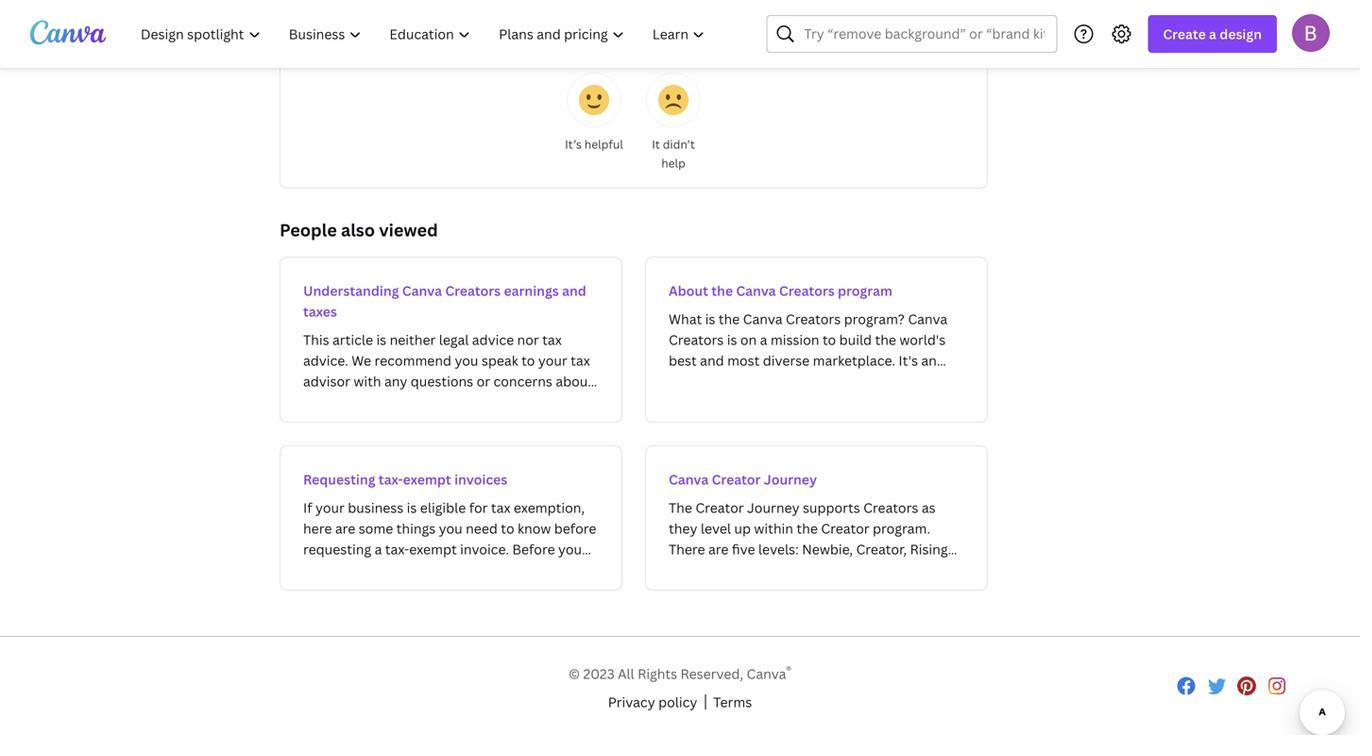 Task type: locate. For each thing, give the bounding box(es) containing it.
requesting tax-exempt invoices
[[303, 471, 508, 489]]

didn't
[[663, 137, 695, 152]]

1 horizontal spatial creators
[[779, 282, 835, 300]]

rights
[[638, 666, 677, 684]]

create
[[1163, 25, 1206, 43]]

canva down the viewed
[[402, 282, 442, 300]]

create a design
[[1163, 25, 1262, 43]]

canva creator journey
[[669, 471, 817, 489]]

design
[[1220, 25, 1262, 43]]

canva
[[402, 282, 442, 300], [736, 282, 776, 300], [669, 471, 709, 489], [747, 666, 786, 684]]

©
[[569, 666, 580, 684]]

invoices
[[454, 471, 508, 489]]

canva left creator
[[669, 471, 709, 489]]

creators left earnings
[[445, 282, 501, 300]]

it's helpful
[[565, 137, 623, 152]]

understanding canva creators earnings and taxes link
[[280, 257, 623, 423]]

it didn't help
[[652, 137, 695, 171]]

creators inside understanding canva creators earnings and taxes
[[445, 282, 501, 300]]

journey
[[764, 471, 817, 489]]

creators
[[445, 282, 501, 300], [779, 282, 835, 300]]

creators inside about the canva creators program link
[[779, 282, 835, 300]]

canva creator journey link
[[645, 446, 988, 591]]

people
[[280, 219, 337, 242]]

also
[[341, 219, 375, 242]]

requesting
[[303, 471, 375, 489]]

a
[[1209, 25, 1217, 43]]

about the canva creators program
[[669, 282, 893, 300]]

creators left program at the top
[[779, 282, 835, 300]]

and
[[562, 282, 586, 300]]

2 creators from the left
[[779, 282, 835, 300]]

requesting tax-exempt invoices link
[[280, 446, 623, 591]]

0 horizontal spatial creators
[[445, 282, 501, 300]]

canva inside © 2023 all rights reserved, canva ®
[[747, 666, 786, 684]]

exempt
[[403, 471, 451, 489]]

viewed
[[379, 219, 438, 242]]

understanding canva creators earnings and taxes
[[303, 282, 586, 321]]

earnings
[[504, 282, 559, 300]]

terms
[[714, 694, 752, 712]]

®
[[786, 663, 792, 678]]

canva up terms link
[[747, 666, 786, 684]]

top level navigation element
[[128, 15, 721, 53]]

1 creators from the left
[[445, 282, 501, 300]]

2023
[[583, 666, 615, 684]]

😔 image
[[658, 85, 689, 115]]

it's
[[565, 137, 582, 152]]

🙂 image
[[579, 85, 609, 115]]



Task type: vqa. For each thing, say whether or not it's contained in the screenshot.
type within the Challenge a friend or a classmate by creating your own number sentence. Type the expression you want your partner to answer in the space below. You may add a story or trivia to help your classmate visualize the expression.
no



Task type: describe. For each thing, give the bounding box(es) containing it.
canva right the
[[736, 282, 776, 300]]

about the canva creators program link
[[645, 257, 988, 423]]

help
[[661, 155, 686, 171]]

canva inside understanding canva creators earnings and taxes
[[402, 282, 442, 300]]

terms link
[[714, 693, 752, 713]]

reserved,
[[681, 666, 744, 684]]

policy
[[659, 694, 697, 712]]

creator
[[712, 471, 761, 489]]

it
[[652, 137, 660, 152]]

understanding
[[303, 282, 399, 300]]

about
[[669, 282, 708, 300]]

privacy
[[608, 694, 655, 712]]

Try "remove background" or "brand kit" search field
[[804, 16, 1045, 52]]

privacy policy link
[[608, 693, 697, 713]]

helpful
[[585, 137, 623, 152]]

people also viewed
[[280, 219, 438, 242]]

taxes
[[303, 303, 337, 321]]

privacy policy
[[608, 694, 697, 712]]

create a design button
[[1148, 15, 1277, 53]]

program
[[838, 282, 893, 300]]

© 2023 all rights reserved, canva ®
[[569, 663, 792, 684]]

the
[[712, 282, 733, 300]]

bob builder image
[[1292, 14, 1330, 52]]

all
[[618, 666, 634, 684]]

tax-
[[379, 471, 403, 489]]



